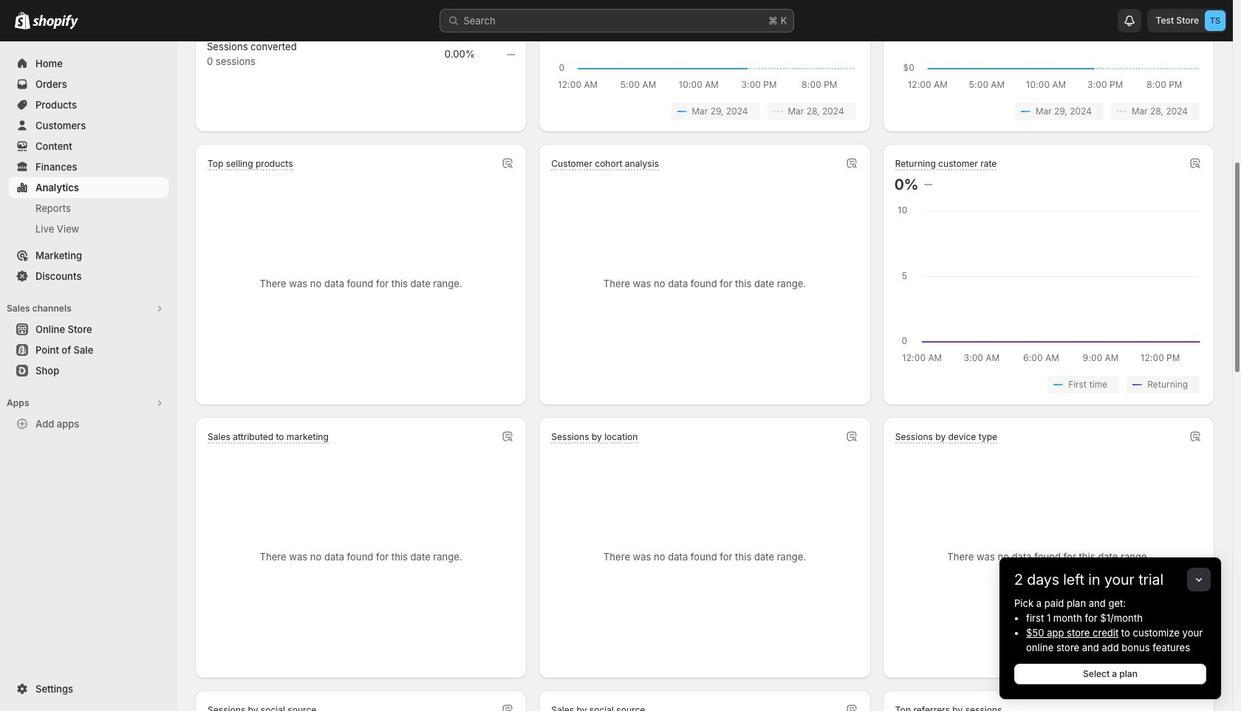 Task type: describe. For each thing, give the bounding box(es) containing it.
test store image
[[1205, 10, 1226, 31]]



Task type: vqa. For each thing, say whether or not it's contained in the screenshot.
"Search customers" TEXT FIELD
no



Task type: locate. For each thing, give the bounding box(es) containing it.
shopify image
[[15, 12, 30, 30], [33, 15, 78, 30]]

0 horizontal spatial shopify image
[[15, 12, 30, 30]]

list
[[554, 103, 856, 120], [897, 103, 1200, 120], [897, 376, 1200, 394]]

1 horizontal spatial shopify image
[[33, 15, 78, 30]]



